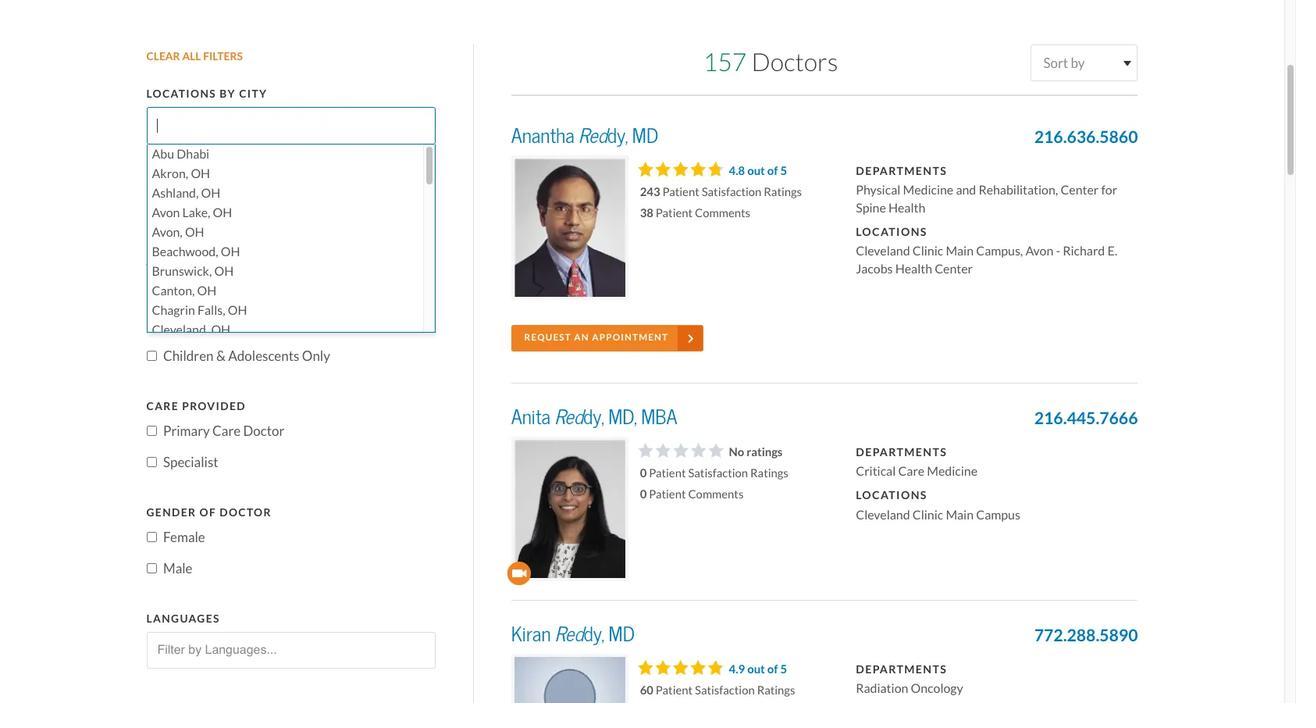 Task type: describe. For each thing, give the bounding box(es) containing it.
satisfaction for anantha red dy, md
[[702, 184, 762, 199]]

5 for anantha red dy, md
[[781, 163, 787, 178]]

physical
[[856, 182, 901, 198]]

243 patient satisfaction ratings 38 patient comments
[[640, 184, 802, 220]]

0 horizontal spatial only
[[204, 284, 232, 302]]

216.445.7666
[[1035, 407, 1138, 428]]

1 horizontal spatial children
[[259, 316, 309, 333]]

no
[[729, 444, 745, 459]]

& for adolescents
[[216, 348, 226, 365]]

0 patient satisfaction ratings 0 patient comments
[[640, 465, 789, 501]]

falls,
[[198, 302, 225, 318]]

languages
[[146, 611, 220, 625]]

richard
[[1063, 243, 1105, 259]]

clinic inside locations cleveland clinic main campus
[[913, 507, 944, 522]]

oh right 'lake,'
[[213, 204, 232, 220]]

216.636.5860 link
[[1035, 125, 1138, 150]]

ratings for anantha red dy, md
[[764, 184, 802, 199]]

by
[[220, 87, 236, 101]]

center inside avon - richard e. jacobs health center
[[935, 261, 973, 276]]

health inside avon - richard e. jacobs health center
[[896, 261, 933, 276]]

cleveland,
[[152, 322, 209, 337]]

4.8 out of 5 link
[[729, 163, 787, 178]]

city
[[239, 87, 268, 101]]

oh right falls,
[[228, 302, 247, 318]]

md,
[[609, 404, 637, 429]]

and for children
[[235, 316, 256, 333]]

oh up falls,
[[197, 283, 217, 298]]

4.9 out of 5
[[729, 661, 787, 676]]

departments critical care medicine
[[856, 445, 978, 479]]

0 horizontal spatial adolescents
[[228, 348, 300, 365]]

md for anantha red dy, md
[[633, 123, 659, 148]]

mba
[[641, 404, 678, 429]]

abu
[[152, 146, 174, 162]]

2 0 from the top
[[640, 486, 647, 501]]

Male checkbox
[[146, 563, 157, 574]]

anita
[[511, 404, 551, 429]]

provided
[[182, 399, 246, 413]]

institutes
[[146, 174, 217, 188]]

center inside center for spine health
[[1061, 182, 1099, 198]]

gender of doctor
[[146, 505, 272, 519]]

4.8 out of 5
[[729, 163, 787, 178]]

locations for cleveland
[[856, 488, 928, 503]]

0 vertical spatial care
[[146, 399, 179, 413]]

doctor for primary care doctor
[[243, 422, 285, 439]]

md for kiran red dy, md
[[609, 622, 635, 647]]

Both Adults and Children & Adolescents checkbox
[[146, 319, 157, 330]]

video indicator icon image
[[507, 561, 531, 585]]

institutes & departments
[[146, 174, 322, 188]]

60 patient satisfaction ratings
[[640, 683, 796, 697]]

canton,
[[152, 283, 195, 298]]

primary
[[163, 422, 210, 439]]

0 vertical spatial medicine
[[903, 182, 954, 198]]

patient for 60
[[656, 683, 693, 697]]

red for anita
[[555, 404, 584, 429]]

comments for anantha red dy, md
[[695, 205, 751, 220]]

children & adolescents only
[[163, 348, 330, 365]]

critical
[[856, 463, 896, 479]]

main inside locations cleveland clinic main campus
[[946, 507, 974, 522]]

ratings for anita red dy, md, mba
[[751, 465, 789, 480]]

& for departments
[[220, 174, 229, 188]]

type
[[146, 261, 177, 275]]

no ratings
[[729, 444, 783, 459]]

departments for departments
[[856, 164, 948, 178]]

kiran <em>red</em>dy image
[[511, 654, 629, 703]]

female
[[163, 528, 205, 546]]

clear all filters link
[[146, 45, 436, 70]]

4.9 out of 5 link
[[729, 661, 787, 676]]

157
[[704, 47, 747, 78]]

0 vertical spatial adults
[[163, 284, 201, 302]]

oncology
[[911, 680, 964, 696]]

locations cleveland clinic main campus
[[856, 488, 1021, 522]]

filters
[[203, 49, 243, 63]]

oh down the 'dhabi'
[[191, 165, 210, 181]]

avon inside avon - richard e. jacobs health center
[[1026, 243, 1054, 259]]

Primary Care Doctor checkbox
[[146, 426, 157, 436]]

dy, for kiran
[[584, 622, 605, 647]]

departments radiation oncology
[[856, 662, 964, 696]]

anita <em>red</em>dy image
[[511, 436, 629, 581]]

doctors
[[752, 47, 839, 78]]

1 horizontal spatial care
[[213, 422, 241, 439]]

brunswick,
[[152, 263, 212, 279]]

star rating icons image for anantha red dy, md
[[638, 161, 720, 176]]

spine
[[856, 200, 886, 215]]

-
[[1056, 243, 1061, 259]]

clear
[[146, 49, 180, 63]]

type of doctor
[[146, 261, 253, 275]]

doctor for type of doctor
[[200, 261, 253, 275]]

departments for departments radiation oncology
[[856, 662, 948, 676]]

request an appointment link
[[511, 325, 704, 351]]

satisfaction for anita red dy, md, mba
[[688, 465, 748, 480]]

abu dhabi akron, oh ashland, oh avon lake, oh avon, oh beachwood, oh brunswick, oh canton, oh chagrin falls, oh cleveland, oh
[[152, 146, 247, 337]]

216.445.7666 link
[[1035, 406, 1138, 431]]

1 vertical spatial children
[[163, 348, 214, 365]]

1 vertical spatial &
[[312, 316, 321, 333]]

radiation
[[856, 680, 909, 696]]

patient for 243
[[663, 184, 700, 199]]

ratings
[[747, 444, 783, 459]]

akron,
[[152, 165, 188, 181]]

cleveland inside locations cleveland clinic main campus
[[856, 507, 910, 522]]

red for anantha
[[579, 123, 608, 148]]

4.8
[[729, 163, 745, 178]]

locations for by
[[146, 87, 216, 101]]

both adults and children & adolescents
[[163, 316, 395, 333]]

request
[[525, 332, 572, 343]]



Task type: locate. For each thing, give the bounding box(es) containing it.
2 vertical spatial satisfaction
[[695, 683, 755, 697]]

0 vertical spatial cleveland
[[856, 243, 910, 259]]

request an appointment
[[525, 332, 669, 343]]

red right the "anantha"
[[579, 123, 608, 148]]

1 vertical spatial satisfaction
[[688, 465, 748, 480]]

red for kiran
[[555, 622, 584, 647]]

children up children & adolescents only
[[259, 316, 309, 333]]

satisfaction inside 243 patient satisfaction ratings 38 patient comments
[[702, 184, 762, 199]]

1 vertical spatial md
[[609, 622, 635, 647]]

care inside "departments critical care medicine"
[[899, 463, 925, 479]]

oh up 'lake,'
[[201, 185, 221, 201]]

care right the critical
[[899, 463, 925, 479]]

medicine up locations cleveland clinic main campus
[[927, 463, 978, 479]]

1 vertical spatial red
[[555, 404, 584, 429]]

5 for kiran red dy, md
[[781, 661, 787, 676]]

gender
[[146, 505, 196, 519]]

0 horizontal spatial care
[[146, 399, 179, 413]]

1 vertical spatial health
[[896, 261, 933, 276]]

1 vertical spatial avon
[[1026, 243, 1054, 259]]

satisfaction down 4.9
[[695, 683, 755, 697]]

cleveland clinic main campus,
[[856, 243, 1026, 259]]

1 vertical spatial ratings
[[751, 465, 789, 480]]

0
[[640, 465, 647, 480], [640, 486, 647, 501]]

2 vertical spatial dy,
[[584, 622, 605, 647]]

adults only
[[163, 284, 232, 302]]

kiran red dy, md
[[511, 622, 635, 647]]

ratings
[[764, 184, 802, 199], [751, 465, 789, 480], [757, 683, 796, 697]]

dhabi
[[177, 146, 209, 162]]

0 horizontal spatial children
[[163, 348, 214, 365]]

ratings down 4.9 out of 5
[[757, 683, 796, 697]]

2 horizontal spatial care
[[899, 463, 925, 479]]

oh up adults only
[[214, 263, 234, 279]]

0 horizontal spatial center
[[935, 261, 973, 276]]

all
[[182, 49, 201, 63]]

doctor
[[200, 261, 253, 275], [243, 422, 285, 439], [220, 505, 272, 519]]

1 horizontal spatial center
[[1061, 182, 1099, 198]]

dy, up kiran <em>red</em>dy 'image' on the bottom left of the page
[[584, 622, 605, 647]]

1 main from the top
[[946, 243, 974, 259]]

of right 4.9
[[768, 661, 778, 676]]

comments for anita red dy, md, mba
[[688, 486, 744, 501]]

adults
[[163, 284, 201, 302], [194, 316, 232, 333]]

0 vertical spatial dy,
[[608, 123, 629, 148]]

primary care doctor
[[163, 422, 285, 439]]

avon - richard e. jacobs health center
[[856, 243, 1118, 276]]

avon inside abu dhabi akron, oh ashland, oh avon lake, oh avon, oh beachwood, oh brunswick, oh canton, oh chagrin falls, oh cleveland, oh
[[152, 204, 180, 220]]

0 vertical spatial and
[[956, 182, 977, 198]]

2 vertical spatial red
[[555, 622, 584, 647]]

0 vertical spatial clinic
[[913, 243, 944, 259]]

medicine
[[903, 182, 954, 198], [927, 463, 978, 479]]

care up primary care doctor option
[[146, 399, 179, 413]]

md up kiran <em>red</em>dy 'image' on the bottom left of the page
[[609, 622, 635, 647]]

0 vertical spatial only
[[204, 284, 232, 302]]

0 vertical spatial children
[[259, 316, 309, 333]]

campus
[[977, 507, 1021, 522]]

center left for
[[1061, 182, 1099, 198]]

2 vertical spatial &
[[216, 348, 226, 365]]

care
[[146, 399, 179, 413], [213, 422, 241, 439], [899, 463, 925, 479]]

care provided
[[146, 399, 246, 413]]

campus,
[[977, 243, 1023, 259]]

of up female
[[200, 505, 216, 519]]

red right kiran
[[555, 622, 584, 647]]

doctor right gender
[[220, 505, 272, 519]]

Specialist checkbox
[[146, 457, 157, 467]]

1 star rating icons image from the top
[[638, 161, 720, 176]]

1 vertical spatial care
[[213, 422, 241, 439]]

0 vertical spatial doctor
[[200, 261, 253, 275]]

and up children & adolescents only
[[235, 316, 256, 333]]

1 horizontal spatial only
[[302, 348, 330, 365]]

avon up avon,
[[152, 204, 180, 220]]

0 down mba
[[640, 465, 647, 480]]

ratings down the 4.8 out of 5
[[764, 184, 802, 199]]

2 clinic from the top
[[913, 507, 944, 522]]

0 vertical spatial md
[[633, 123, 659, 148]]

None text field
[[151, 109, 281, 143]]

216.636.5860
[[1035, 126, 1138, 147]]

ratings inside 243 patient satisfaction ratings 38 patient comments
[[764, 184, 802, 199]]

health down "cleveland clinic main campus,"
[[896, 261, 933, 276]]

main left campus,
[[946, 243, 974, 259]]

comments down 4.8 at the top right of the page
[[695, 205, 751, 220]]

& up children & adolescents only
[[312, 316, 321, 333]]

0 vertical spatial adolescents
[[324, 316, 395, 333]]

medicine right physical
[[903, 182, 954, 198]]

1 vertical spatial out
[[748, 661, 765, 676]]

0 vertical spatial center
[[1061, 182, 1099, 198]]

beachwood,
[[152, 244, 218, 259]]

locations down the critical
[[856, 488, 928, 503]]

avon left -
[[1026, 243, 1054, 259]]

& right institutes
[[220, 174, 229, 188]]

star rating icons image
[[638, 161, 720, 176], [638, 660, 722, 675]]

1 cleveland from the top
[[856, 243, 910, 259]]

1 horizontal spatial adolescents
[[324, 316, 395, 333]]

adults up chagrin on the left
[[163, 284, 201, 302]]

ashland,
[[152, 185, 199, 201]]

locations down all
[[146, 87, 216, 101]]

star rating icons image up '243'
[[638, 161, 720, 176]]

1 vertical spatial and
[[235, 316, 256, 333]]

1 vertical spatial 0
[[640, 486, 647, 501]]

star rating icons image for kiran red dy, md
[[638, 660, 722, 675]]

doctor down provided
[[243, 422, 285, 439]]

1 vertical spatial center
[[935, 261, 973, 276]]

both
[[163, 316, 192, 333]]

medicine inside "departments critical care medicine"
[[927, 463, 978, 479]]

2 5 from the top
[[781, 661, 787, 676]]

out for anantha red dy, md
[[748, 163, 765, 178]]

physical medicine and rehabilitation,
[[856, 182, 1061, 198]]

157 doctors
[[704, 47, 839, 78]]

departments inside "departments critical care medicine"
[[856, 445, 948, 459]]

lake,
[[182, 204, 210, 220]]

2 vertical spatial ratings
[[757, 683, 796, 697]]

1 0 from the top
[[640, 465, 647, 480]]

only down both adults and children & adolescents on the left
[[302, 348, 330, 365]]

1 vertical spatial main
[[946, 507, 974, 522]]

rehabilitation,
[[979, 182, 1059, 198]]

& down falls,
[[216, 348, 226, 365]]

cleveland down the critical
[[856, 507, 910, 522]]

an
[[574, 332, 590, 343]]

satisfaction down the no
[[688, 465, 748, 480]]

dy, left md,
[[584, 404, 605, 429]]

60
[[640, 683, 654, 697]]

oh down falls,
[[211, 322, 231, 337]]

male
[[163, 560, 193, 577]]

health down physical
[[889, 200, 926, 215]]

out right 4.8 at the top right of the page
[[748, 163, 765, 178]]

out for kiran red dy, md
[[748, 661, 765, 676]]

5 right 4.8 at the top right of the page
[[781, 163, 787, 178]]

specialist
[[163, 454, 218, 471]]

locations
[[146, 87, 216, 101], [856, 225, 928, 239], [856, 488, 928, 503]]

comments down the no
[[688, 486, 744, 501]]

health inside center for spine health
[[889, 200, 926, 215]]

0 vertical spatial avon
[[152, 204, 180, 220]]

5 right 4.9
[[781, 661, 787, 676]]

center down "cleveland clinic main campus,"
[[935, 261, 973, 276]]

center for spine health
[[856, 182, 1118, 215]]

clinic down "physical medicine and rehabilitation," on the right
[[913, 243, 944, 259]]

2 star rating icons image from the top
[[638, 660, 722, 675]]

dy, for anantha
[[608, 123, 629, 148]]

comments
[[695, 205, 751, 220], [688, 486, 744, 501]]

locations by city
[[146, 87, 268, 101]]

1 vertical spatial comments
[[688, 486, 744, 501]]

oh up 'type of doctor'
[[221, 244, 240, 259]]

2 vertical spatial care
[[899, 463, 925, 479]]

1 vertical spatial adults
[[194, 316, 232, 333]]

departments
[[856, 164, 948, 178], [232, 174, 322, 188], [856, 445, 948, 459], [856, 662, 948, 676]]

dy, for anita
[[584, 404, 605, 429]]

1 horizontal spatial avon
[[1026, 243, 1054, 259]]

comments inside 0 patient satisfaction ratings 0 patient comments
[[688, 486, 744, 501]]

1 vertical spatial doctor
[[243, 422, 285, 439]]

1 vertical spatial clinic
[[913, 507, 944, 522]]

and
[[956, 182, 977, 198], [235, 316, 256, 333]]

0 vertical spatial 5
[[781, 163, 787, 178]]

anantha red dy, md
[[511, 123, 659, 148]]

1 clinic from the top
[[913, 243, 944, 259]]

comments inside 243 patient satisfaction ratings 38 patient comments
[[695, 205, 751, 220]]

clear all filters
[[146, 49, 243, 63]]

dy, right the "anantha"
[[608, 123, 629, 148]]

e.
[[1108, 243, 1118, 259]]

and for rehabilitation,
[[956, 182, 977, 198]]

and left rehabilitation,
[[956, 182, 977, 198]]

appointment
[[592, 332, 669, 343]]

of right 4.8 at the top right of the page
[[768, 163, 778, 178]]

&
[[220, 174, 229, 188], [312, 316, 321, 333], [216, 348, 226, 365]]

satisfaction inside 0 patient satisfaction ratings 0 patient comments
[[688, 465, 748, 480]]

departments for departments critical care medicine
[[856, 445, 948, 459]]

ratings inside 0 patient satisfaction ratings 0 patient comments
[[751, 465, 789, 480]]

2 cleveland from the top
[[856, 507, 910, 522]]

doctor up adults only
[[200, 261, 253, 275]]

2 main from the top
[[946, 507, 974, 522]]

Female checkbox
[[146, 532, 157, 542]]

1 vertical spatial adolescents
[[228, 348, 300, 365]]

jacobs
[[856, 261, 893, 276]]

0 vertical spatial red
[[579, 123, 608, 148]]

ratings down ratings
[[751, 465, 789, 480]]

care down provided
[[213, 422, 241, 439]]

departments inside the 'departments radiation oncology'
[[856, 662, 948, 676]]

772.288.5890 link
[[1035, 623, 1138, 648]]

1 vertical spatial cleveland
[[856, 507, 910, 522]]

0 vertical spatial health
[[889, 200, 926, 215]]

doctor for gender of doctor
[[220, 505, 272, 519]]

main left the "campus"
[[946, 507, 974, 522]]

243
[[640, 184, 660, 199]]

2 vertical spatial locations
[[856, 488, 928, 503]]

chagrin
[[152, 302, 195, 318]]

1 out from the top
[[748, 163, 765, 178]]

oh down 'lake,'
[[185, 224, 204, 240]]

out
[[748, 163, 765, 178], [748, 661, 765, 676]]

2 vertical spatial doctor
[[220, 505, 272, 519]]

satisfaction down 4.8 at the top right of the page
[[702, 184, 762, 199]]

anantha <em>red</em>dy image
[[511, 155, 629, 300]]

for
[[1102, 182, 1118, 198]]

main
[[946, 243, 974, 259], [946, 507, 974, 522]]

Adults Only checkbox
[[146, 288, 157, 298]]

1 vertical spatial dy,
[[584, 404, 605, 429]]

1 vertical spatial 5
[[781, 661, 787, 676]]

Children & Adolescents Only checkbox
[[146, 351, 157, 361]]

md up '243'
[[633, 123, 659, 148]]

0 vertical spatial star rating icons image
[[638, 161, 720, 176]]

0 vertical spatial out
[[748, 163, 765, 178]]

children down the "cleveland,"
[[163, 348, 214, 365]]

0 vertical spatial satisfaction
[[702, 184, 762, 199]]

0 horizontal spatial and
[[235, 316, 256, 333]]

1 vertical spatial star rating icons image
[[638, 660, 722, 675]]

0 vertical spatial ratings
[[764, 184, 802, 199]]

anantha
[[511, 123, 575, 148]]

0 vertical spatial 0
[[640, 465, 647, 480]]

0 right anita <em>red</em>dy image
[[640, 486, 647, 501]]

38
[[640, 205, 654, 220]]

avon,
[[152, 224, 183, 240]]

None text field
[[151, 196, 431, 230], [151, 633, 431, 667], [151, 196, 431, 230], [151, 633, 431, 667]]

center
[[1061, 182, 1099, 198], [935, 261, 973, 276]]

772.288.5890
[[1035, 625, 1138, 646]]

satisfaction
[[702, 184, 762, 199], [688, 465, 748, 480], [695, 683, 755, 697]]

1 vertical spatial medicine
[[927, 463, 978, 479]]

of down beachwood,
[[180, 261, 197, 275]]

0 vertical spatial comments
[[695, 205, 751, 220]]

1 horizontal spatial and
[[956, 182, 977, 198]]

cleveland
[[856, 243, 910, 259], [856, 507, 910, 522]]

only up falls,
[[204, 284, 232, 302]]

patient for 0
[[649, 465, 686, 480]]

health
[[889, 200, 926, 215], [896, 261, 933, 276]]

1 vertical spatial only
[[302, 348, 330, 365]]

locations inside locations cleveland clinic main campus
[[856, 488, 928, 503]]

out right 4.9
[[748, 661, 765, 676]]

1 5 from the top
[[781, 163, 787, 178]]

red right anita
[[555, 404, 584, 429]]

2 out from the top
[[748, 661, 765, 676]]

avon
[[152, 204, 180, 220], [1026, 243, 1054, 259]]

adults down adults only
[[194, 316, 232, 333]]

0 vertical spatial &
[[220, 174, 229, 188]]

kiran
[[511, 622, 551, 647]]

clinic down "departments critical care medicine"
[[913, 507, 944, 522]]

0 horizontal spatial avon
[[152, 204, 180, 220]]

anita red dy, md, mba
[[511, 404, 678, 429]]

1 vertical spatial locations
[[856, 225, 928, 239]]

0 vertical spatial main
[[946, 243, 974, 259]]

locations down spine
[[856, 225, 928, 239]]

0 vertical spatial locations
[[146, 87, 216, 101]]

star rating icons image up the 60
[[638, 660, 722, 675]]

cleveland up jacobs
[[856, 243, 910, 259]]

5
[[781, 163, 787, 178], [781, 661, 787, 676]]

4.9
[[729, 661, 745, 676]]



Task type: vqa. For each thing, say whether or not it's contained in the screenshot.
Find to the left
no



